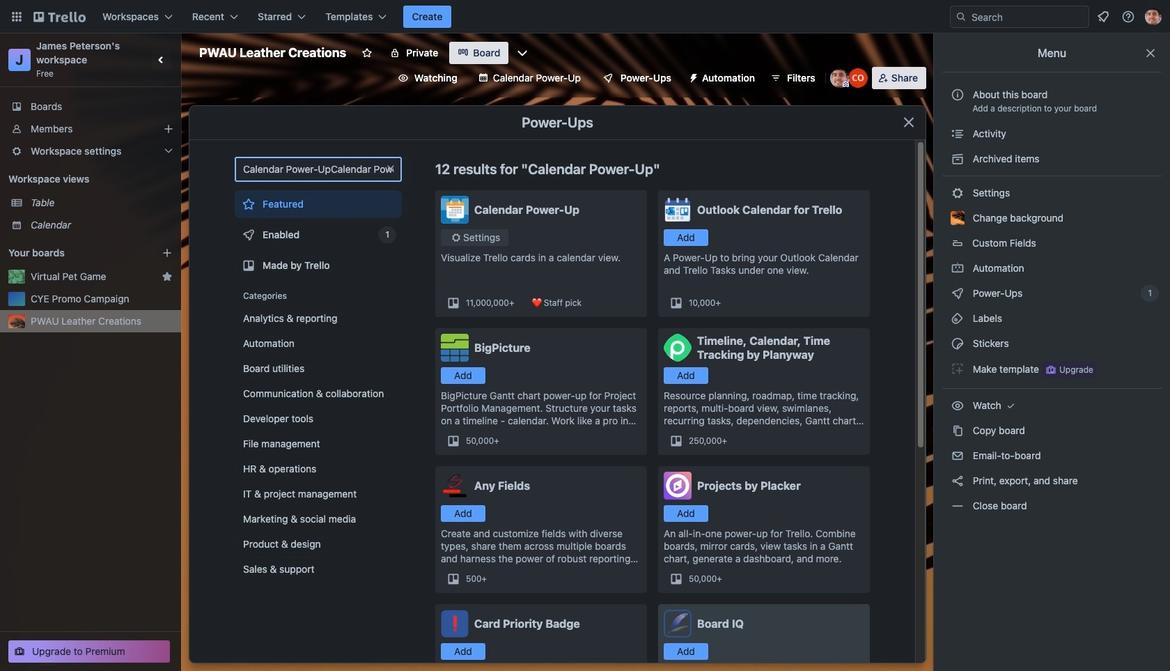 Task type: vqa. For each thing, say whether or not it's contained in the screenshot.
Create button
no



Task type: locate. For each thing, give the bounding box(es) containing it.
8 sm image from the top
[[951, 474, 965, 488]]

3 sm image from the top
[[951, 186, 965, 200]]

Search text field
[[240, 157, 407, 182]]

search image
[[956, 11, 967, 22]]

customize views image
[[516, 46, 530, 60]]

1 vertical spatial james peterson (jamespeterson93) image
[[830, 68, 850, 88]]

workspace navigation collapse icon image
[[152, 50, 171, 70]]

james peterson (jamespeterson93) image
[[1146, 8, 1162, 25], [830, 68, 850, 88]]

primary element
[[0, 0, 1171, 33]]

sm image
[[951, 127, 965, 141], [951, 152, 965, 166], [951, 186, 965, 200], [951, 286, 965, 300], [951, 399, 965, 413], [951, 424, 965, 438], [951, 449, 965, 463], [951, 474, 965, 488], [951, 499, 965, 513]]

sm image
[[683, 67, 702, 86], [951, 261, 965, 275], [951, 311, 965, 325], [951, 337, 965, 350], [951, 362, 965, 376], [1004, 399, 1018, 413]]

0 horizontal spatial james peterson (jamespeterson93) image
[[830, 68, 850, 88]]

6 sm image from the top
[[951, 424, 965, 438]]

4 sm image from the top
[[951, 286, 965, 300]]

open information menu image
[[1122, 10, 1136, 24]]

back to home image
[[33, 6, 86, 28]]

0 vertical spatial james peterson (jamespeterson93) image
[[1146, 8, 1162, 25]]

christina overa (christinaovera) image
[[849, 68, 868, 88]]

1 horizontal spatial james peterson (jamespeterson93) image
[[1146, 8, 1162, 25]]

1 sm image from the top
[[951, 127, 965, 141]]



Task type: describe. For each thing, give the bounding box(es) containing it.
5 sm image from the top
[[951, 399, 965, 413]]

your boards with 3 items element
[[8, 245, 141, 261]]

2 sm image from the top
[[951, 152, 965, 166]]

7 sm image from the top
[[951, 449, 965, 463]]

add board image
[[162, 247, 173, 259]]

this member is an admin of this board. image
[[843, 82, 849, 88]]

Board name text field
[[192, 42, 353, 64]]

star or unstar board image
[[362, 47, 373, 59]]

Search field
[[950, 6, 1090, 28]]

starred icon image
[[162, 271, 173, 282]]

0 notifications image
[[1095, 8, 1112, 25]]

9 sm image from the top
[[951, 499, 965, 513]]



